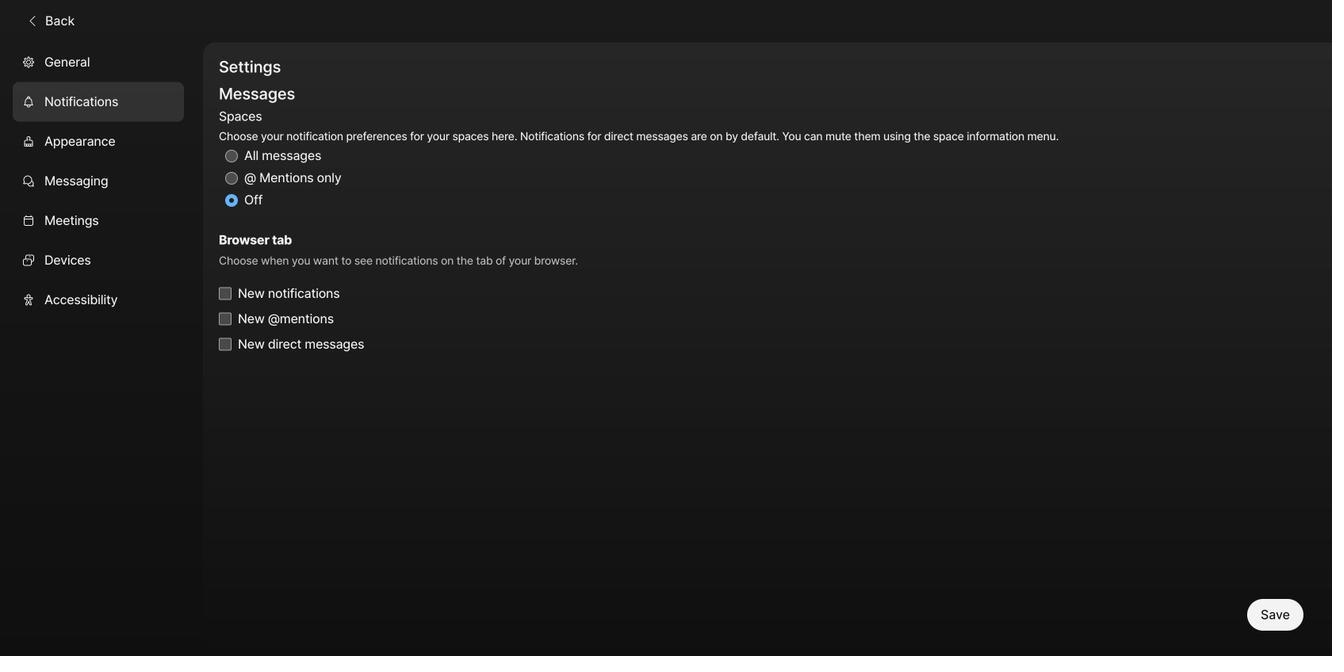 Task type: describe. For each thing, give the bounding box(es) containing it.
messaging tab
[[13, 161, 184, 201]]

accessibility tab
[[13, 280, 184, 320]]

All messages radio
[[225, 150, 238, 162]]

Off radio
[[225, 194, 238, 207]]

settings navigation
[[0, 42, 203, 657]]



Task type: vqa. For each thing, say whether or not it's contained in the screenshot.
navigation
no



Task type: locate. For each thing, give the bounding box(es) containing it.
@ Mentions only radio
[[225, 172, 238, 185]]

option group
[[219, 106, 1059, 212]]

devices tab
[[13, 241, 184, 280]]

appearance tab
[[13, 122, 184, 161]]

general tab
[[13, 42, 184, 82]]

meetings tab
[[13, 201, 184, 241]]

notifications tab
[[13, 82, 184, 122]]



